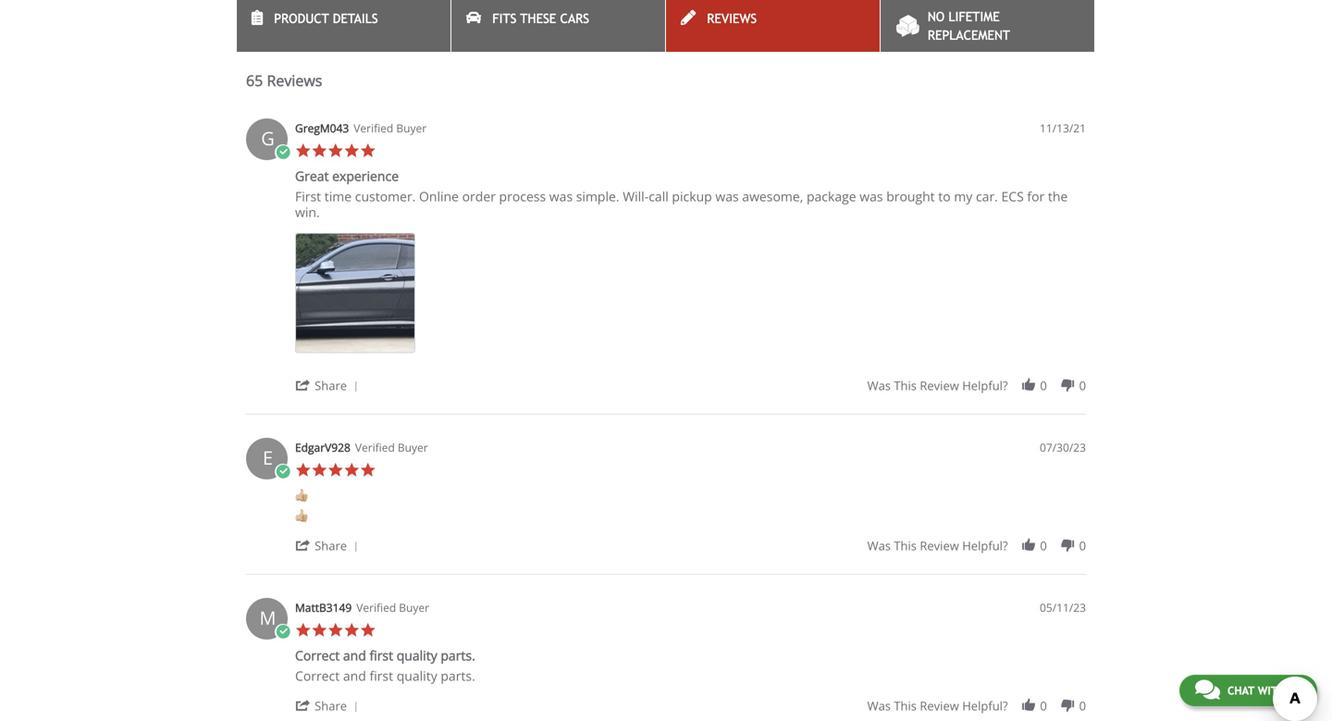 Task type: locate. For each thing, give the bounding box(es) containing it.
verified up correct and first quality parts. heading
[[357, 600, 396, 615]]

share image up edgarv928
[[295, 377, 311, 394]]

was right pickup
[[716, 188, 739, 205]]

1 vertical spatial share
[[315, 537, 347, 554]]

2 vertical spatial helpful?
[[963, 698, 1009, 714]]

2 vertical spatial verified
[[357, 600, 396, 615]]

3 share from the top
[[315, 698, 347, 714]]

1 vertical spatial and
[[343, 667, 366, 685]]

parts.
[[441, 647, 476, 664], [441, 667, 476, 685]]

3 circle checkmark image from the top
[[275, 624, 291, 640]]

2 vertical spatial group
[[868, 698, 1087, 714]]

share image left seperator icon at the bottom left of page
[[295, 698, 311, 714]]

cars
[[560, 11, 590, 26]]

3 was this review helpful? from the top
[[868, 698, 1009, 714]]

great experience heading
[[295, 167, 399, 189]]

star image
[[295, 143, 311, 159], [311, 143, 328, 159], [328, 143, 344, 159], [344, 143, 360, 159], [344, 462, 360, 478], [295, 622, 311, 638], [311, 622, 328, 638]]

2 was from the top
[[868, 537, 891, 554]]

2 this from the top
[[894, 537, 917, 554]]

2 horizontal spatial was
[[860, 188, 884, 205]]

1 group from the top
[[868, 377, 1087, 394]]

buyer
[[396, 120, 427, 136], [398, 440, 428, 455], [399, 600, 430, 615]]

was this review helpful? left vote up review by gregm043 on 13 nov 2021 image
[[868, 377, 1009, 394]]

time
[[325, 188, 352, 205]]

1 vertical spatial reviews
[[267, 71, 322, 90]]

0 vertical spatial this
[[894, 377, 917, 394]]

with
[[1258, 684, 1286, 697]]

share button
[[295, 376, 365, 394], [295, 537, 365, 554], [295, 697, 365, 714]]

1 horizontal spatial was
[[716, 188, 739, 205]]

0 right vote down review by gregm043 on 13 nov 2021 icon
[[1080, 377, 1087, 394]]

chat with us link
[[1180, 675, 1318, 706]]

2 vertical spatial this
[[894, 698, 917, 714]]

1 vertical spatial first
[[370, 667, 393, 685]]

1 vertical spatial circle checkmark image
[[275, 464, 291, 480]]

0 vertical spatial correct
[[295, 647, 340, 664]]

and down 'mattb3149 verified buyer'
[[343, 647, 366, 664]]

0 right vote up review by edgarv928 on 30 jul 2023 icon
[[1041, 537, 1048, 554]]

circle checkmark image for g
[[275, 145, 291, 161]]

1 review from the top
[[920, 377, 960, 394]]

these
[[521, 11, 557, 26]]

1 vertical spatial seperator image
[[351, 542, 362, 553]]

1 vertical spatial was
[[868, 537, 891, 554]]

👍🏼
[[295, 487, 308, 504], [295, 507, 308, 525]]

0 horizontal spatial reviews
[[267, 71, 322, 90]]

share button for e
[[295, 537, 365, 554]]

0 vertical spatial quality
[[397, 647, 438, 664]]

0 vertical spatial review
[[920, 377, 960, 394]]

gregm043 verified buyer
[[295, 120, 427, 136]]

was for m
[[868, 698, 891, 714]]

2 was from the left
[[716, 188, 739, 205]]

was
[[550, 188, 573, 205], [716, 188, 739, 205], [860, 188, 884, 205]]

2 vertical spatial buyer
[[399, 600, 430, 615]]

was
[[868, 377, 891, 394], [868, 537, 891, 554], [868, 698, 891, 714]]

2 vertical spatial share image
[[295, 698, 311, 714]]

circle checkmark image
[[275, 145, 291, 161], [275, 464, 291, 480], [275, 624, 291, 640]]

review for m
[[920, 698, 960, 714]]

2 quality from the top
[[397, 667, 438, 685]]

1 parts. from the top
[[441, 647, 476, 664]]

reviews link
[[666, 0, 880, 52]]

order
[[462, 188, 496, 205]]

1 vertical spatial helpful?
[[963, 537, 1009, 554]]

3 group from the top
[[868, 698, 1087, 714]]

0 vertical spatial group
[[868, 377, 1087, 394]]

0 vertical spatial share button
[[295, 376, 365, 394]]

review
[[920, 377, 960, 394], [920, 537, 960, 554], [920, 698, 960, 714]]

2 vertical spatial circle checkmark image
[[275, 624, 291, 640]]

no
[[928, 9, 945, 24]]

was this review helpful? for e
[[868, 537, 1009, 554]]

1 vertical spatial share image
[[295, 537, 311, 554]]

1 vertical spatial 👍🏼
[[295, 507, 308, 525]]

share image
[[295, 377, 311, 394], [295, 537, 311, 554], [295, 698, 311, 714]]

2 vertical spatial was
[[868, 698, 891, 714]]

3 share image from the top
[[295, 698, 311, 714]]

share left seperator icon at the bottom left of page
[[315, 698, 347, 714]]

review left vote up review by edgarv928 on 30 jul 2023 icon
[[920, 537, 960, 554]]

comments image
[[1196, 678, 1221, 701]]

3 helpful? from the top
[[963, 698, 1009, 714]]

was this review helpful?
[[868, 377, 1009, 394], [868, 537, 1009, 554], [868, 698, 1009, 714]]

seperator image up 'mattb3149 verified buyer'
[[351, 542, 362, 553]]

verified
[[354, 120, 394, 136], [355, 440, 395, 455], [357, 600, 396, 615]]

fits these cars link
[[452, 0, 666, 52]]

helpful? left vote up review by edgarv928 on 30 jul 2023 icon
[[963, 537, 1009, 554]]

1 👍🏼 from the top
[[295, 487, 308, 504]]

list item
[[295, 233, 416, 353]]

was this review helpful? left vote up review by mattb3149 on 11 may 2023 icon
[[868, 698, 1009, 714]]

verified buyer heading for g
[[354, 120, 427, 136]]

verified for m
[[357, 600, 396, 615]]

2 vertical spatial verified buyer heading
[[357, 600, 430, 616]]

quality
[[397, 647, 438, 664], [397, 667, 438, 685]]

2 vertical spatial share
[[315, 698, 347, 714]]

this for m
[[894, 698, 917, 714]]

1 vertical spatial parts.
[[441, 667, 476, 685]]

reviews
[[707, 11, 757, 26], [267, 71, 322, 90]]

2 vertical spatial share button
[[295, 697, 365, 714]]

3 this from the top
[[894, 698, 917, 714]]

correct
[[295, 647, 340, 664], [295, 667, 340, 685]]

0 right 'vote down review by mattb3149 on 11 may 2023' icon
[[1080, 698, 1087, 714]]

05/11/23
[[1040, 600, 1087, 615]]

share button up edgarv928
[[295, 376, 365, 394]]

0 vertical spatial was this review helpful?
[[868, 377, 1009, 394]]

1 vertical spatial buyer
[[398, 440, 428, 455]]

1 was this review helpful? from the top
[[868, 377, 1009, 394]]

buyer up correct and first quality parts. heading
[[399, 600, 430, 615]]

m
[[260, 605, 276, 630]]

review left vote up review by gregm043 on 13 nov 2021 image
[[920, 377, 960, 394]]

share button down 👍🏼 👍🏼
[[295, 537, 365, 554]]

verified for g
[[354, 120, 394, 136]]

1 vertical spatial group
[[868, 537, 1087, 554]]

review date 07/30/23 element
[[1040, 440, 1087, 456]]

seperator image
[[351, 382, 362, 393], [351, 542, 362, 553]]

0 vertical spatial helpful?
[[963, 377, 1009, 394]]

seperator image for g
[[351, 382, 362, 393]]

1 share button from the top
[[295, 376, 365, 394]]

buyer up experience
[[396, 120, 427, 136]]

2 circle checkmark image from the top
[[275, 464, 291, 480]]

to
[[939, 188, 951, 205]]

1 vertical spatial verified buyer heading
[[355, 440, 428, 456]]

this for e
[[894, 537, 917, 554]]

share image down 👍🏼 👍🏼
[[295, 537, 311, 554]]

1 was from the top
[[868, 377, 891, 394]]

3 review from the top
[[920, 698, 960, 714]]

will-
[[623, 188, 649, 205]]

vote up review by edgarv928 on 30 jul 2023 image
[[1021, 537, 1037, 554]]

process
[[499, 188, 546, 205]]

0 vertical spatial verified
[[354, 120, 394, 136]]

verified buyer heading
[[354, 120, 427, 136], [355, 440, 428, 456], [357, 600, 430, 616]]

seperator image for e
[[351, 542, 362, 553]]

share for e
[[315, 537, 347, 554]]

1 vertical spatial correct
[[295, 667, 340, 685]]

0 vertical spatial buyer
[[396, 120, 427, 136]]

0 horizontal spatial was
[[550, 188, 573, 205]]

helpful?
[[963, 377, 1009, 394], [963, 537, 1009, 554], [963, 698, 1009, 714]]

this
[[894, 377, 917, 394], [894, 537, 917, 554], [894, 698, 917, 714]]

tab panel
[[237, 109, 1096, 721]]

verified buyer heading up correct and first quality parts. heading
[[357, 600, 430, 616]]

2 share from the top
[[315, 537, 347, 554]]

0 vertical spatial share
[[315, 377, 347, 394]]

and up seperator icon at the bottom left of page
[[343, 667, 366, 685]]

1 helpful? from the top
[[963, 377, 1009, 394]]

1 circle checkmark image from the top
[[275, 145, 291, 161]]

and
[[343, 647, 366, 664], [343, 667, 366, 685]]

was left brought
[[860, 188, 884, 205]]

2 and from the top
[[343, 667, 366, 685]]

1 seperator image from the top
[[351, 382, 362, 393]]

was for g
[[868, 377, 891, 394]]

65
[[246, 71, 263, 90]]

1 vertical spatial share button
[[295, 537, 365, 554]]

0 vertical spatial verified buyer heading
[[354, 120, 427, 136]]

1 horizontal spatial reviews
[[707, 11, 757, 26]]

was for e
[[868, 537, 891, 554]]

2 share image from the top
[[295, 537, 311, 554]]

verified buyer heading up experience
[[354, 120, 427, 136]]

vote down review by gregm043 on 13 nov 2021 image
[[1060, 377, 1076, 394]]

review left vote up review by mattb3149 on 11 may 2023 icon
[[920, 698, 960, 714]]

1 share from the top
[[315, 377, 347, 394]]

pickup
[[672, 188, 712, 205]]

image of review by gregm043 on 13 nov 2021 number 1 image
[[295, 233, 416, 353]]

was this review helpful? left vote up review by edgarv928 on 30 jul 2023 icon
[[868, 537, 1009, 554]]

1 vertical spatial review
[[920, 537, 960, 554]]

2 first from the top
[[370, 667, 393, 685]]

0 vertical spatial parts.
[[441, 647, 476, 664]]

group
[[868, 377, 1087, 394], [868, 537, 1087, 554], [868, 698, 1087, 714]]

1 share image from the top
[[295, 377, 311, 394]]

circle checkmark image for e
[[275, 464, 291, 480]]

0 vertical spatial seperator image
[[351, 382, 362, 393]]

0 right vote up review by gregm043 on 13 nov 2021 image
[[1041, 377, 1048, 394]]

was left simple.
[[550, 188, 573, 205]]

2 vertical spatial was this review helpful?
[[868, 698, 1009, 714]]

0 vertical spatial and
[[343, 647, 366, 664]]

verified buyer heading for m
[[357, 600, 430, 616]]

0 vertical spatial first
[[370, 647, 393, 664]]

share
[[315, 377, 347, 394], [315, 537, 347, 554], [315, 698, 347, 714]]

verified buyer heading right edgarv928
[[355, 440, 428, 456]]

details
[[333, 11, 378, 26]]

share button down the correct and first quality parts. correct and first quality parts.
[[295, 697, 365, 714]]

rating image
[[246, 0, 450, 26]]

1 vertical spatial quality
[[397, 667, 438, 685]]

helpful? left vote up review by mattb3149 on 11 may 2023 icon
[[963, 698, 1009, 714]]

star image
[[360, 143, 376, 159], [295, 462, 311, 478], [311, 462, 328, 478], [328, 462, 344, 478], [360, 462, 376, 478], [328, 622, 344, 638], [344, 622, 360, 638], [360, 622, 376, 638]]

2 seperator image from the top
[[351, 542, 362, 553]]

seperator image up edgarv928 verified buyer
[[351, 382, 362, 393]]

0 vertical spatial circle checkmark image
[[275, 145, 291, 161]]

lifetime
[[949, 9, 1000, 24]]

2 vertical spatial review
[[920, 698, 960, 714]]

👍🏼 heading
[[295, 487, 308, 508]]

3 share button from the top
[[295, 697, 365, 714]]

1 vertical spatial this
[[894, 537, 917, 554]]

1 vertical spatial was this review helpful?
[[868, 537, 1009, 554]]

2 was this review helpful? from the top
[[868, 537, 1009, 554]]

fits these cars
[[493, 11, 590, 26]]

1 this from the top
[[894, 377, 917, 394]]

3 was from the left
[[860, 188, 884, 205]]

0 vertical spatial 👍🏼
[[295, 487, 308, 504]]

2 review from the top
[[920, 537, 960, 554]]

1 vertical spatial verified
[[355, 440, 395, 455]]

0 vertical spatial share image
[[295, 377, 311, 394]]

was this review helpful? for g
[[868, 377, 1009, 394]]

verified up experience
[[354, 120, 394, 136]]

share button for g
[[295, 376, 365, 394]]

1 correct from the top
[[295, 647, 340, 664]]

review for g
[[920, 377, 960, 394]]

0 right vote down review by edgarv928 on 30 jul 2023 "icon" at the right bottom of the page
[[1080, 537, 1087, 554]]

3 was from the top
[[868, 698, 891, 714]]

0 vertical spatial was
[[868, 377, 891, 394]]

share image for e
[[295, 537, 311, 554]]

verified right edgarv928
[[355, 440, 395, 455]]

first
[[370, 647, 393, 664], [370, 667, 393, 685]]

buyer right edgarv928
[[398, 440, 428, 455]]

2 group from the top
[[868, 537, 1087, 554]]

edgarv928 verified buyer
[[295, 440, 428, 455]]

share for m
[[315, 698, 347, 714]]

share for g
[[315, 377, 347, 394]]

helpful? left vote up review by gregm043 on 13 nov 2021 image
[[963, 377, 1009, 394]]

2 helpful? from the top
[[963, 537, 1009, 554]]

great
[[295, 167, 329, 185]]

vote down review by mattb3149 on 11 may 2023 image
[[1060, 698, 1076, 714]]

buyer for m
[[399, 600, 430, 615]]

verified buyer heading for e
[[355, 440, 428, 456]]

share up edgarv928
[[315, 377, 347, 394]]

2 correct from the top
[[295, 667, 340, 685]]

0
[[1041, 377, 1048, 394], [1080, 377, 1087, 394], [1041, 537, 1048, 554], [1080, 537, 1087, 554], [1041, 698, 1048, 714], [1080, 698, 1087, 714]]

2 share button from the top
[[295, 537, 365, 554]]

share up mattb3149
[[315, 537, 347, 554]]



Task type: vqa. For each thing, say whether or not it's contained in the screenshot.
upgrade
no



Task type: describe. For each thing, give the bounding box(es) containing it.
car.
[[976, 188, 999, 205]]

no lifetime replacement link
[[881, 0, 1095, 52]]

07/30/23
[[1040, 440, 1087, 455]]

1 was from the left
[[550, 188, 573, 205]]

65 reviews
[[246, 71, 322, 90]]

awesome,
[[743, 188, 804, 205]]

no lifetime replacement
[[928, 9, 1011, 43]]

review date 11/13/21 element
[[1040, 120, 1087, 136]]

vote up review by mattb3149 on 11 may 2023 image
[[1021, 698, 1037, 714]]

review for e
[[920, 537, 960, 554]]

helpful? for g
[[963, 377, 1009, 394]]

e
[[263, 445, 273, 470]]

mattb3149
[[295, 600, 352, 615]]

mattb3149 verified buyer
[[295, 600, 430, 615]]

vote down review by edgarv928 on 30 jul 2023 image
[[1060, 537, 1076, 554]]

images & videos image
[[464, 0, 667, 26]]

my
[[955, 188, 973, 205]]

group for m
[[868, 698, 1087, 714]]

win.
[[295, 203, 320, 221]]

1 first from the top
[[370, 647, 393, 664]]

online
[[419, 188, 459, 205]]

product details
[[274, 11, 378, 26]]

share button for m
[[295, 697, 365, 714]]

helpful? for e
[[963, 537, 1009, 554]]

correct and first quality parts. heading
[[295, 647, 476, 668]]

product
[[274, 11, 329, 26]]

product details link
[[237, 0, 451, 52]]

circle checkmark image for m
[[275, 624, 291, 640]]

1 quality from the top
[[397, 647, 438, 664]]

buyer for g
[[396, 120, 427, 136]]

tab panel containing g
[[237, 109, 1096, 721]]

was this review helpful? for m
[[868, 698, 1009, 714]]

buyer for e
[[398, 440, 428, 455]]

vote up review by gregm043 on 13 nov 2021 image
[[1021, 377, 1037, 394]]

0 right vote up review by mattb3149 on 11 may 2023 icon
[[1041, 698, 1048, 714]]

helpful? for m
[[963, 698, 1009, 714]]

for
[[1028, 188, 1045, 205]]

2 parts. from the top
[[441, 667, 476, 685]]

simple.
[[576, 188, 620, 205]]

edgarv928
[[295, 440, 351, 455]]

share image for g
[[295, 377, 311, 394]]

fits
[[493, 11, 517, 26]]

replacement
[[928, 28, 1011, 43]]

chat
[[1228, 684, 1255, 697]]

us
[[1289, 684, 1302, 697]]

seperator image
[[351, 702, 362, 713]]

experience
[[332, 167, 399, 185]]

chat with us
[[1228, 684, 1302, 697]]

0 vertical spatial reviews
[[707, 11, 757, 26]]

great experience first time customer. online order process was simple. will-call pickup was awesome, package was brought to my car. ecs for the win.
[[295, 167, 1068, 221]]

1 and from the top
[[343, 647, 366, 664]]

g
[[261, 126, 275, 151]]

👍🏼 👍🏼
[[295, 487, 308, 525]]

correct and first quality parts. correct and first quality parts.
[[295, 647, 476, 685]]

gregm043
[[295, 120, 349, 136]]

ecs
[[1002, 188, 1024, 205]]

customer.
[[355, 188, 416, 205]]

verified for e
[[355, 440, 395, 455]]

2 👍🏼 from the top
[[295, 507, 308, 525]]

first
[[295, 188, 321, 205]]

the
[[1049, 188, 1068, 205]]

brought
[[887, 188, 935, 205]]

11/13/21
[[1040, 120, 1087, 136]]

review date 05/11/23 element
[[1040, 600, 1087, 616]]

group for e
[[868, 537, 1087, 554]]

this for g
[[894, 377, 917, 394]]

call
[[649, 188, 669, 205]]

group for g
[[868, 377, 1087, 394]]

package
[[807, 188, 857, 205]]

share image for m
[[295, 698, 311, 714]]



